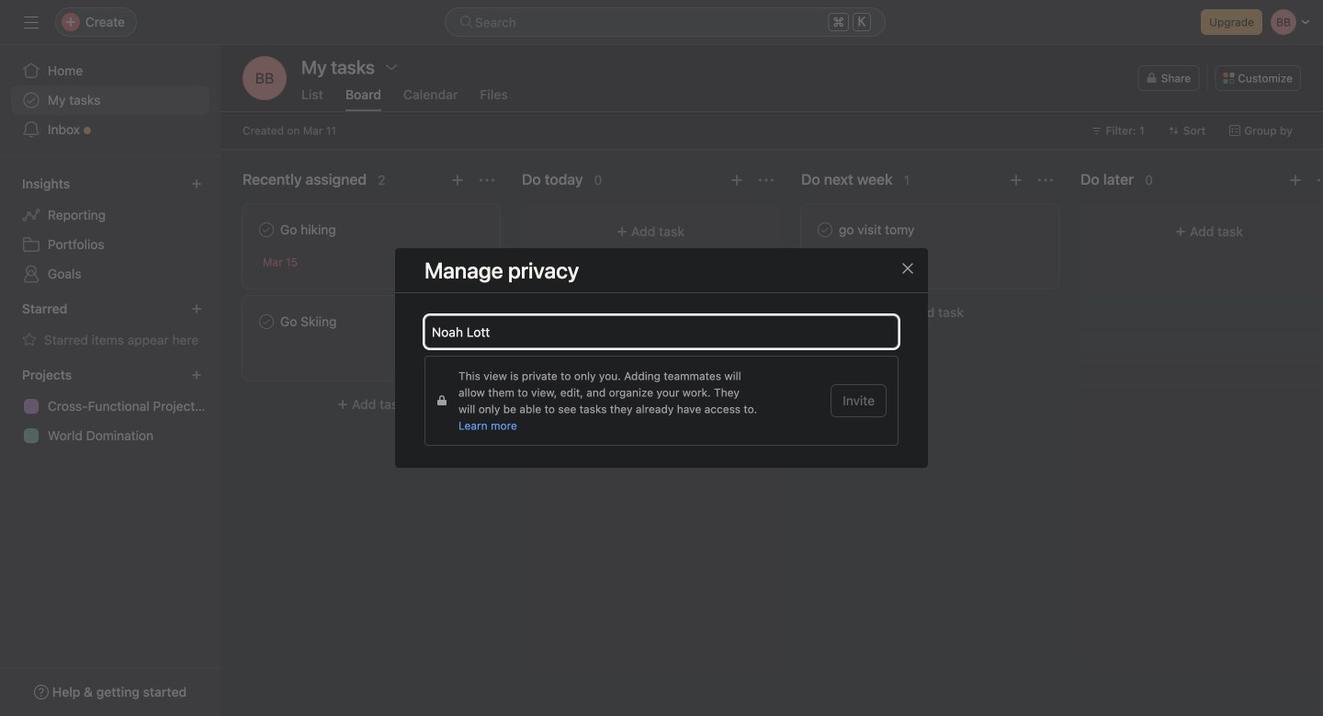 Task type: locate. For each thing, give the bounding box(es) containing it.
1 add task image from the left
[[730, 173, 745, 188]]

2 add task image from the left
[[1289, 173, 1304, 188]]

1 vertical spatial mark complete image
[[256, 311, 278, 333]]

0 horizontal spatial add task image
[[730, 173, 745, 188]]

add task image
[[451, 173, 465, 188], [1289, 173, 1304, 188]]

0 horizontal spatial add task image
[[451, 173, 465, 188]]

1 mark complete image from the top
[[256, 219, 278, 241]]

1 horizontal spatial add task image
[[1010, 173, 1024, 188]]

Mark complete checkbox
[[256, 219, 278, 241], [815, 219, 837, 241], [256, 311, 278, 333]]

2 mark complete image from the top
[[256, 311, 278, 333]]

mark complete image
[[256, 219, 278, 241], [256, 311, 278, 333]]

close image
[[901, 261, 916, 276]]

0 vertical spatial mark complete image
[[256, 219, 278, 241]]

add task image
[[730, 173, 745, 188], [1010, 173, 1024, 188]]

view profile settings image
[[243, 56, 287, 100]]

1 horizontal spatial add task image
[[1289, 173, 1304, 188]]



Task type: describe. For each thing, give the bounding box(es) containing it.
global element
[[0, 45, 221, 155]]

mark complete image
[[815, 219, 837, 241]]

starred element
[[0, 292, 221, 359]]

1 add task image from the left
[[451, 173, 465, 188]]

2 add task image from the left
[[1010, 173, 1024, 188]]

projects element
[[0, 359, 221, 454]]

hide sidebar image
[[24, 15, 39, 29]]

Add teammates by adding their name or email... text field
[[432, 321, 889, 343]]

insights element
[[0, 167, 221, 292]]



Task type: vqa. For each thing, say whether or not it's contained in the screenshot.
Overview link
no



